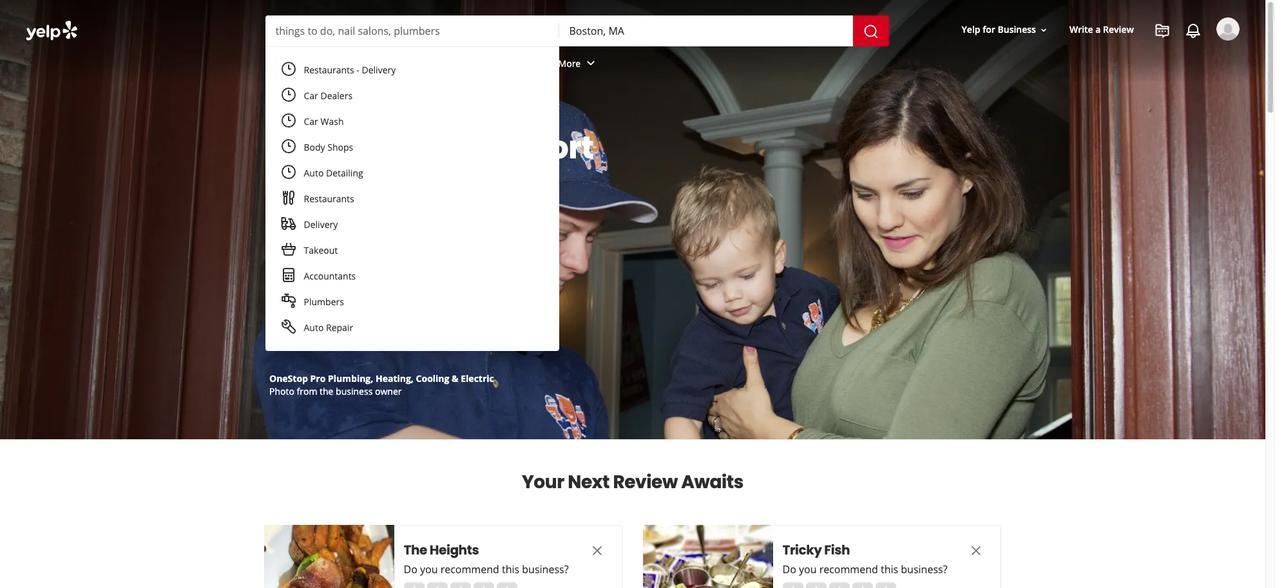 Task type: locate. For each thing, give the bounding box(es) containing it.
do
[[404, 563, 418, 577], [783, 563, 797, 577]]

2 car from the top
[[304, 115, 318, 128]]

0 horizontal spatial review
[[613, 470, 678, 495]]

business? down the heights link
[[522, 563, 569, 577]]

restaurants up car dealers on the top of page
[[304, 64, 354, 76]]

rating element down heights at the bottom
[[404, 583, 517, 588]]

1 car from the top
[[304, 90, 318, 102]]

0 vertical spatial review
[[1103, 23, 1134, 36]]

16 chevron down v2 image
[[1039, 25, 1049, 35]]

hvac
[[336, 189, 365, 204]]

rating element for fish
[[783, 583, 896, 588]]

2 auto from the top
[[304, 322, 324, 334]]

do down the
[[404, 563, 418, 577]]

delivery up takeout
[[304, 218, 338, 231]]

2 you from the left
[[799, 563, 817, 577]]

dealers
[[321, 90, 353, 102]]

photo of tricky fish image
[[643, 525, 773, 588]]

2 24 clock v2 image from the top
[[281, 87, 296, 103]]

restaurants left 24 chevron down v2 icon
[[274, 57, 324, 69]]

for
[[983, 23, 995, 36]]

photo of the heights image
[[264, 525, 394, 588]]

0 vertical spatial auto
[[304, 167, 324, 179]]

2 recommend from the left
[[820, 563, 878, 577]]

your
[[522, 470, 564, 495]]

(no rating) image down 'fish'
[[783, 583, 896, 588]]

body shops
[[304, 141, 353, 153]]

the
[[410, 126, 461, 169], [320, 385, 333, 398]]

review right the a
[[1103, 23, 1134, 36]]

this for tricky fish
[[881, 563, 899, 577]]

0 horizontal spatial (no rating) image
[[404, 583, 517, 588]]

2 do you recommend this business? from the left
[[783, 563, 948, 577]]

1 vertical spatial select slide image
[[269, 189, 275, 247]]

write a review
[[1070, 23, 1134, 36]]

1 this from the left
[[502, 563, 520, 577]]

from
[[297, 385, 317, 398]]

1 vertical spatial the
[[320, 385, 333, 398]]

dial
[[295, 126, 356, 169]]

1 vertical spatial review
[[613, 470, 678, 495]]

restaurants - delivery
[[304, 64, 396, 76]]

rating element
[[404, 583, 517, 588], [783, 583, 896, 588]]

1 vertical spatial delivery
[[304, 218, 338, 231]]

business? down tricky fish link at the bottom of page
[[901, 563, 948, 577]]

1 horizontal spatial the
[[410, 126, 461, 169]]

1 rating element from the left
[[404, 583, 517, 588]]

24 clock v2 image left the 'car wash'
[[281, 113, 296, 128]]

24 clock v2 image inside restaurants - delivery "link"
[[281, 61, 296, 77]]

24 delivery v2 image
[[281, 216, 296, 232]]

repair
[[326, 322, 353, 334]]

car left dealers
[[304, 90, 318, 102]]

0 vertical spatial delivery
[[362, 64, 396, 76]]

car
[[304, 90, 318, 102], [304, 115, 318, 128]]

2 this from the left
[[881, 563, 899, 577]]

restaurants link
[[263, 46, 352, 84], [273, 186, 551, 212]]

awaits
[[681, 470, 744, 495]]

review for a
[[1103, 23, 1134, 36]]

up
[[362, 126, 403, 169]]

recommend
[[441, 563, 500, 577], [820, 563, 878, 577]]

home services link
[[352, 46, 453, 84]]

restaurants link up car dealers on the top of page
[[263, 46, 352, 84]]

1 vertical spatial car
[[304, 115, 318, 128]]

24 clock v2 image left car dealers on the top of page
[[281, 87, 296, 103]]

2 rating element from the left
[[783, 583, 896, 588]]

24 clock v2 image left 24 chevron down v2 icon
[[281, 61, 296, 77]]

auto
[[304, 167, 324, 179], [304, 322, 324, 334]]

do you recommend this business?
[[404, 563, 569, 577], [783, 563, 948, 577]]

restaurants down 'auto detailing'
[[304, 193, 354, 205]]

yelp
[[962, 23, 980, 36]]

auto right 24 clock v2 icon
[[304, 167, 324, 179]]

select slide image
[[269, 125, 275, 183], [269, 189, 275, 247]]

1 horizontal spatial (no rating) image
[[783, 583, 896, 588]]

4 24 clock v2 image from the top
[[281, 139, 296, 154]]

0 horizontal spatial business?
[[522, 563, 569, 577]]

photo
[[269, 385, 294, 398]]

0 vertical spatial car
[[304, 90, 318, 102]]

0 horizontal spatial you
[[420, 563, 438, 577]]

24 clock v2 image inside car dealers link
[[281, 87, 296, 103]]

1 auto from the top
[[304, 167, 324, 179]]

electric
[[461, 372, 494, 385]]

1 recommend from the left
[[441, 563, 500, 577]]

0 vertical spatial restaurants link
[[263, 46, 352, 84]]

None search field
[[0, 0, 1266, 372], [265, 15, 891, 46], [0, 0, 1266, 372], [265, 15, 891, 46]]

0 horizontal spatial recommend
[[441, 563, 500, 577]]

the
[[404, 541, 427, 559]]

24 clock v2 image for restaurants - delivery
[[281, 61, 296, 77]]

none field near
[[569, 24, 843, 38]]

1 (no rating) image from the left
[[404, 583, 517, 588]]

rating element down 'fish'
[[783, 583, 896, 588]]

0 horizontal spatial this
[[502, 563, 520, 577]]

this down the heights link
[[502, 563, 520, 577]]

you for the
[[420, 563, 438, 577]]

1 horizontal spatial do
[[783, 563, 797, 577]]

do you recommend this business? for the heights
[[404, 563, 569, 577]]

auto repair
[[304, 322, 353, 334]]

more
[[558, 57, 581, 69]]

do you recommend this business? down the heights link
[[404, 563, 569, 577]]

24 chevron down v2 image
[[583, 56, 599, 71]]

you
[[420, 563, 438, 577], [799, 563, 817, 577]]

24 clock v2 image inside car wash link
[[281, 113, 296, 128]]

1 do you recommend this business? from the left
[[404, 563, 569, 577]]

select slide image left 24 delivery v2 'image' on the left of the page
[[269, 189, 275, 247]]

restaurants link down body shops link at the top of page
[[273, 186, 551, 212]]

the down pro
[[320, 385, 333, 398]]

1 horizontal spatial you
[[799, 563, 817, 577]]

3 24 clock v2 image from the top
[[281, 113, 296, 128]]

24 clock v2 image
[[281, 61, 296, 77], [281, 87, 296, 103], [281, 113, 296, 128], [281, 139, 296, 154]]

select slide image left 24 clock v2 icon
[[269, 125, 275, 183]]

1 business? from the left
[[522, 563, 569, 577]]

recommend down 'fish'
[[820, 563, 878, 577]]

the inside "onestop pro plumbing, heating, cooling & electric photo from the business owner"
[[320, 385, 333, 398]]

24 clock v2 image for car wash
[[281, 113, 296, 128]]

business
[[336, 385, 373, 398]]

accountants
[[304, 270, 356, 282]]

onestop
[[269, 372, 308, 385]]

wash
[[321, 115, 344, 128]]

24 search v2 image
[[316, 189, 331, 205]]

do down tricky
[[783, 563, 797, 577]]

auto detailing link
[[273, 160, 551, 186]]

delivery
[[362, 64, 396, 76], [304, 218, 338, 231]]

24 auto repair v2 image
[[281, 319, 296, 335]]

2 (no rating) image from the left
[[783, 583, 896, 588]]

review inside the user actions element
[[1103, 23, 1134, 36]]

you down tricky
[[799, 563, 817, 577]]

0 horizontal spatial do
[[404, 563, 418, 577]]

24 clock v2 image up 24 clock v2 icon
[[281, 139, 296, 154]]

2 business? from the left
[[901, 563, 948, 577]]

None radio
[[404, 583, 425, 588], [450, 583, 471, 588], [497, 583, 517, 588], [783, 583, 804, 588], [806, 583, 827, 588], [829, 583, 850, 588], [876, 583, 896, 588], [404, 583, 425, 588], [450, 583, 471, 588], [497, 583, 517, 588], [783, 583, 804, 588], [806, 583, 827, 588], [829, 583, 850, 588], [876, 583, 896, 588]]

the right up
[[410, 126, 461, 169]]

0 vertical spatial select slide image
[[269, 125, 275, 183]]

0 horizontal spatial do you recommend this business?
[[404, 563, 569, 577]]

1 horizontal spatial do you recommend this business?
[[783, 563, 948, 577]]

you down the heights
[[420, 563, 438, 577]]

notifications image
[[1186, 23, 1201, 39]]

delivery right "-"
[[362, 64, 396, 76]]

recommend down the heights link
[[441, 563, 500, 577]]

auto right the 24 auto repair v2 icon
[[304, 322, 324, 334]]

explore banner section banner
[[0, 0, 1266, 439]]

1 you from the left
[[420, 563, 438, 577]]

1 horizontal spatial rating element
[[783, 583, 896, 588]]

hvac link
[[295, 182, 386, 213]]

1 horizontal spatial business?
[[901, 563, 948, 577]]

24 clock v2 image
[[281, 165, 296, 180]]

detailing
[[326, 167, 363, 179]]

1 horizontal spatial review
[[1103, 23, 1134, 36]]

24 clock v2 image inside body shops link
[[281, 139, 296, 154]]

auto repair link
[[273, 315, 551, 341]]

24 clock v2 image for body shops
[[281, 139, 296, 154]]

dismiss card image
[[590, 543, 605, 559]]

car left the "wash"
[[304, 115, 318, 128]]

0 horizontal spatial delivery
[[304, 218, 338, 231]]

fish
[[825, 541, 850, 559]]

0 horizontal spatial the
[[320, 385, 333, 398]]

1 horizontal spatial delivery
[[362, 64, 396, 76]]

do you recommend this business? down tricky fish link at the bottom of page
[[783, 563, 948, 577]]

restaurants
[[274, 57, 324, 69], [304, 64, 354, 76], [304, 193, 354, 205]]

1 vertical spatial auto
[[304, 322, 324, 334]]

delivery inside restaurants - delivery "link"
[[362, 64, 396, 76]]

this
[[502, 563, 520, 577], [881, 563, 899, 577]]

None field
[[275, 24, 549, 38], [569, 24, 843, 38], [275, 24, 549, 38]]

review right next
[[613, 470, 678, 495]]

review
[[1103, 23, 1134, 36], [613, 470, 678, 495]]

rating element for heights
[[404, 583, 517, 588]]

heights
[[430, 541, 479, 559]]

car dealers
[[304, 90, 353, 102]]

  text field
[[275, 24, 549, 38]]

0 horizontal spatial rating element
[[404, 583, 517, 588]]

1 horizontal spatial recommend
[[820, 563, 878, 577]]

2 do from the left
[[783, 563, 797, 577]]

&
[[452, 372, 459, 385]]

1 horizontal spatial this
[[881, 563, 899, 577]]

business? for heights
[[522, 563, 569, 577]]

(no rating) image down heights at the bottom
[[404, 583, 517, 588]]

business?
[[522, 563, 569, 577], [901, 563, 948, 577]]

(no rating) image
[[404, 583, 517, 588], [783, 583, 896, 588]]

auto detailing
[[304, 167, 363, 179]]

onestop pro plumbing, heating, cooling & electric photo from the business owner
[[269, 372, 494, 398]]

dismiss card image
[[968, 543, 984, 559]]

the heights link
[[404, 541, 565, 559]]

24 shopping v2 image
[[281, 242, 296, 257]]

do you recommend this business? for tricky fish
[[783, 563, 948, 577]]

home
[[363, 57, 388, 69]]

1 do from the left
[[404, 563, 418, 577]]

this down tricky fish link at the bottom of page
[[881, 563, 899, 577]]

None radio
[[427, 583, 448, 588], [474, 583, 494, 588], [852, 583, 873, 588], [427, 583, 448, 588], [474, 583, 494, 588], [852, 583, 873, 588]]

plumbers
[[304, 296, 344, 308]]

1 24 clock v2 image from the top
[[281, 61, 296, 77]]



Task type: describe. For each thing, give the bounding box(es) containing it.
cooling
[[416, 372, 449, 385]]

24 plumbers v2 image
[[281, 293, 296, 309]]

delivery link
[[273, 212, 551, 238]]

(no rating) image for fish
[[783, 583, 896, 588]]

yelp for business
[[962, 23, 1036, 36]]

this for the heights
[[502, 563, 520, 577]]

24 food v2 image
[[281, 190, 296, 206]]

brad k. image
[[1217, 17, 1240, 41]]

car for car wash
[[304, 115, 318, 128]]

shops
[[328, 141, 353, 153]]

-
[[357, 64, 359, 76]]

a
[[1096, 23, 1101, 36]]

plumbing,
[[328, 372, 373, 385]]

takeout
[[304, 244, 338, 256]]

the heights
[[404, 541, 479, 559]]

1 select slide image from the top
[[269, 125, 275, 183]]

more link
[[548, 46, 609, 84]]

recommend for tricky fish
[[820, 563, 878, 577]]

pro
[[310, 372, 326, 385]]

car wash
[[304, 115, 344, 128]]

restaurants inside "link"
[[304, 64, 354, 76]]

search image
[[863, 24, 879, 39]]

24 accountants v2 image
[[281, 268, 296, 283]]

auto for auto repair
[[304, 322, 324, 334]]

business? for fish
[[901, 563, 948, 577]]

body shops link
[[273, 135, 551, 160]]

restaurants inside business categories element
[[274, 57, 324, 69]]

business
[[998, 23, 1036, 36]]

home services
[[363, 57, 425, 69]]

  text field inside explore banner section banner
[[275, 24, 549, 38]]

onestop pro plumbing, heating, cooling & electric link
[[269, 372, 494, 385]]

business categories element
[[263, 46, 1240, 84]]

Find text field
[[275, 24, 549, 38]]

tricky fish link
[[783, 541, 944, 559]]

restaurants - delivery link
[[273, 57, 551, 83]]

tricky
[[783, 541, 822, 559]]

Near text field
[[569, 24, 843, 38]]

delivery inside delivery link
[[304, 218, 338, 231]]

takeout link
[[273, 238, 551, 264]]

24 chevron down v2 image
[[327, 56, 342, 71]]

owner
[[375, 385, 402, 398]]

write
[[1070, 23, 1093, 36]]

heating,
[[376, 372, 414, 385]]

2 select slide image from the top
[[269, 189, 275, 247]]

write a review link
[[1064, 18, 1139, 42]]

car wash link
[[273, 109, 551, 135]]

you for tricky
[[799, 563, 817, 577]]

auto for auto detailing
[[304, 167, 324, 179]]

dial up the comfort
[[295, 126, 594, 169]]

user actions element
[[951, 16, 1258, 95]]

body
[[304, 141, 325, 153]]

tricky fish
[[783, 541, 850, 559]]

1 vertical spatial restaurants link
[[273, 186, 551, 212]]

comfort
[[468, 126, 594, 169]]

review for next
[[613, 470, 678, 495]]

24 clock v2 image for car dealers
[[281, 87, 296, 103]]

next
[[568, 470, 609, 495]]

recommend for the heights
[[441, 563, 500, 577]]

(no rating) image for heights
[[404, 583, 517, 588]]

services
[[391, 57, 425, 69]]

plumbers link
[[273, 289, 551, 315]]

accountants link
[[273, 264, 551, 289]]

do for tricky fish
[[783, 563, 797, 577]]

car dealers link
[[273, 83, 551, 109]]

projects image
[[1155, 23, 1170, 39]]

car for car dealers
[[304, 90, 318, 102]]

0 vertical spatial the
[[410, 126, 461, 169]]

your next review awaits
[[522, 470, 744, 495]]

yelp for business button
[[957, 18, 1054, 42]]

do for the heights
[[404, 563, 418, 577]]



Task type: vqa. For each thing, say whether or not it's contained in the screenshot.
top Car
yes



